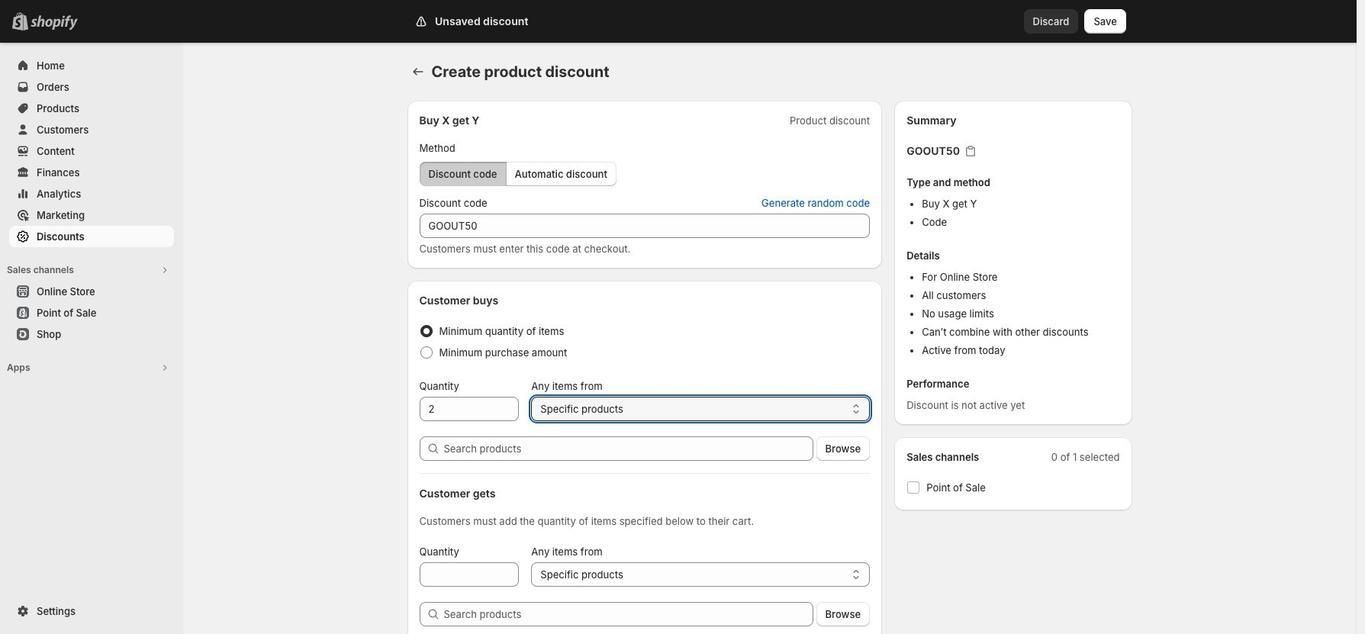 Task type: vqa. For each thing, say whether or not it's contained in the screenshot.
will to the bottom
no



Task type: describe. For each thing, give the bounding box(es) containing it.
shopify image
[[31, 15, 78, 31]]

2 search products text field from the top
[[444, 602, 813, 627]]

1 search products text field from the top
[[444, 437, 813, 461]]



Task type: locate. For each thing, give the bounding box(es) containing it.
1 vertical spatial search products text field
[[444, 602, 813, 627]]

None text field
[[419, 214, 870, 238]]

None text field
[[419, 397, 519, 421], [419, 563, 519, 587], [419, 397, 519, 421], [419, 563, 519, 587]]

Search products text field
[[444, 437, 813, 461], [444, 602, 813, 627]]

0 vertical spatial search products text field
[[444, 437, 813, 461]]



